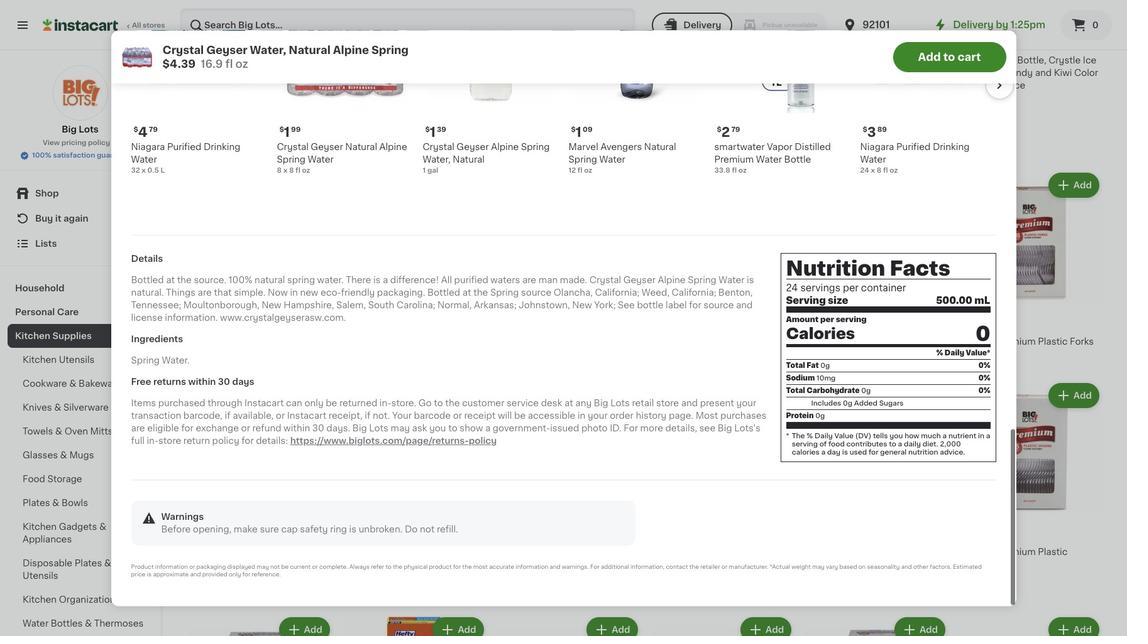 Task type: describe. For each thing, give the bounding box(es) containing it.
2 sponsored badge image from the top
[[650, 570, 688, 577]]

and inside bottled at the source. 100% natural spring water. there is a difference! all purified waters are man made. crystal geyser alpine spring water is natural. things are that simple. now in new eco-friendly packaging. bottled at the spring source olancha, california; weed, california; benton, tennessee; moultonborough, new hampshire, salem, south carolina; normal, arkansas; johnstown, new york; see bottle label for source and license information. www.crystalgeyserasw.com.
[[736, 302, 753, 310]]

$ inside $ 3 89
[[863, 126, 867, 133]]

ziploc endurables™ reusable silicone pouch, medium pouch, 2 cups button
[[496, 381, 640, 594]]

$ inside $ 4 79
[[134, 126, 138, 133]]

2 pouch, from the left
[[439, 561, 470, 570]]

to right go on the left bottom of page
[[434, 400, 443, 408]]

nutrition
[[786, 259, 885, 279]]

alpine inside crystal geyser natural alpine spring water 8 x 8 fl oz
[[379, 143, 407, 152]]

8 inside niagara purified drinking water 24 x 8 fl oz
[[877, 167, 882, 174]]

for down refund
[[242, 437, 254, 446]]

natural inside crystal geyser water, natural alpine spring $4.39 16.9 fl oz
[[289, 45, 331, 55]]

tumblers
[[280, 69, 321, 77]]

1 for crystal geyser natural alpine spring water
[[284, 126, 290, 139]]

natural inside crystal geyser natural alpine spring water 8 x 8 fl oz
[[345, 143, 377, 152]]

water inside marvel avengers natural spring water 12 fl oz
[[599, 155, 625, 164]]

59 for 3
[[206, 321, 215, 328]]

alpine inside crystal geyser alpine spring water, natural 1 gal
[[491, 143, 519, 152]]

tennessee;
[[131, 302, 181, 310]]

1 vertical spatial source
[[704, 302, 734, 310]]

may inside items purchased through instacart can only be returned in-store. go to the customer service desk at any big lots retail store and present your transaction barcode, if available, or instacart receipt, if not. your barcode or receipt will be accessible in your order history page. most purchases are eligible for exchange or refund within 30 days. big lots may ask you to show a government-issued photo id. for more details, see big lots's full in-store return policy for details:
[[391, 425, 410, 434]]

kitchen for kitchen organization
[[23, 596, 57, 605]]

100% inside 100% satisfaction guarantee button
[[32, 152, 51, 159]]

5
[[350, 39, 358, 52]]

a inside items purchased through instacart can only be returned in-store. go to the customer service desk at any big lots retail store and present your transaction barcode, if available, or instacart receipt, if not. your barcode or receipt will be accessible in your order history page. most purchases are eligible for exchange or refund within 30 days. big lots may ask you to show a government-issued photo id. for more details, see big lots's full in-store return policy for details:
[[485, 425, 491, 434]]

not.
[[373, 412, 390, 421]]

cookware & bakeware link
[[8, 372, 153, 396]]

utensils inside disposable plates & utensils
[[23, 572, 58, 581]]

mitts
[[90, 428, 113, 436]]

safety
[[300, 526, 328, 535]]

plates,
[[241, 548, 271, 557]]

plastic for big lots premium plastic forks
[[1038, 338, 1068, 346]]

big for big lots
[[62, 125, 77, 134]]

is inside * the % daily value (dv) tells you how much a nutrient in a serving of food contributes to a daily diet. 2,000 calories a day is used for general nutrition advice.
[[842, 450, 848, 457]]

food storage
[[23, 475, 82, 484]]

18 inside big lots! party cups, everyday, plastic, 18 ounce 120 each
[[839, 350, 848, 359]]

the up 'things'
[[177, 276, 192, 285]]

information.
[[165, 314, 218, 323]]

0 vertical spatial are
[[522, 276, 536, 285]]

service
[[507, 400, 539, 408]]

item carousel region containing 4
[[113, 0, 1014, 205]]

will
[[498, 412, 512, 421]]

food
[[829, 442, 845, 449]]

again
[[64, 214, 88, 223]]

ml
[[666, 81, 675, 87]]

$ inside $ 1 09
[[571, 126, 576, 133]]

& left bowls
[[52, 499, 59, 508]]

oz inside crystal geyser water, natural alpine spring $4.39 16.9 fl oz
[[235, 58, 248, 69]]

$ 8 79
[[807, 321, 831, 334]]

& up knives & silverware on the bottom of the page
[[69, 380, 76, 389]]

lots's
[[734, 425, 761, 434]]

bottles
[[51, 620, 83, 629]]

endurables™ for medium
[[526, 548, 583, 557]]

0 horizontal spatial bottled
[[131, 276, 164, 285]]

endurables™ for large
[[372, 548, 429, 557]]

cookware
[[23, 380, 67, 389]]

buy it again
[[35, 214, 88, 223]]

rock
[[979, 69, 1002, 77]]

return
[[183, 437, 210, 446]]

& right knives
[[54, 404, 61, 412]]

a up general
[[898, 442, 902, 449]]

or down available,
[[241, 425, 250, 434]]

blue inside sterilite 1-gallon blue pitcher with four 20-ounce tumblers
[[263, 56, 283, 65]]

or right "current"
[[312, 565, 318, 571]]

alpine inside bottled at the source. 100% natural spring water. there is a difference! all purified waters are man made. crystal geyser alpine spring water is natural. things are that simple. now in new eco-friendly packaging. bottled at the spring source olancha, california; weed, california; benton, tennessee; moultonborough, new hampshire, salem, south carolina; normal, arkansas; johnstown, new york; see bottle label for source and license information. www.crystalgeyserasw.com.
[[658, 276, 686, 285]]

or up show
[[453, 412, 462, 421]]

2 horizontal spatial may
[[812, 565, 825, 571]]

organization
[[59, 596, 115, 605]]

and left 'warnings.'
[[550, 565, 560, 571]]

and inside items purchased through instacart can only be returned in-store. go to the customer service desk at any big lots retail store and present your transaction barcode, if available, or instacart receipt, if not. your barcode or receipt will be accessible in your order history page. most purchases are eligible for exchange or refund within 30 days. big lots may ask you to show a government-issued photo id. for more details, see big lots's full in-store return policy for details:
[[681, 400, 698, 408]]

water inside bottled at the source. 100% natural spring water. there is a difference! all purified waters are man made. crystal geyser alpine spring water is natural. things are that simple. now in new eco-friendly packaging. bottled at the spring source olancha, california; weed, california; benton, tennessee; moultonborough, new hampshire, salem, south carolina; normal, arkansas; johnstown, new york; see bottle label for source and license information. www.crystalgeyserasw.com.
[[719, 276, 745, 285]]

or right retailer
[[722, 565, 727, 571]]

crystal for crystal geyser alpine spring water, natural 1 gal
[[423, 143, 454, 152]]

sugars
[[879, 401, 904, 408]]

per for container
[[843, 284, 859, 293]]

1 horizontal spatial serving
[[836, 316, 867, 324]]

total for total fat
[[786, 363, 805, 370]]

product group inside item carousel region
[[650, 0, 794, 101]]

purified for 3
[[896, 143, 931, 152]]

at inside items purchased through instacart can only be returned in-store. go to the customer service desk at any big lots retail store and present your transaction barcode, if available, or instacart receipt, if not. your barcode or receipt will be accessible in your order history page. most purchases are eligible for exchange or refund within 30 days. big lots may ask you to show a government-issued photo id. for more details, see big lots's full in-store return policy for details:
[[565, 400, 573, 408]]

8.5
[[273, 548, 287, 557]]

the left retailer
[[690, 565, 699, 571]]

% inside * the % daily value (dv) tells you how much a nutrient in a serving of food contributes to a daily diet. 2,000 calories a day is used for general nutrition advice.
[[807, 434, 813, 441]]

delivery for delivery by 1:25pm
[[953, 20, 994, 30]]

0 button
[[1061, 10, 1112, 40]]

6
[[196, 39, 205, 52]]

contributes
[[847, 442, 887, 449]]

$ inside $ 1 39
[[425, 126, 430, 133]]

license
[[131, 314, 163, 323]]

0 horizontal spatial 24
[[786, 284, 798, 293]]

48 for big lots premium plastic forks
[[958, 350, 968, 357]]

2 california; from the left
[[672, 289, 716, 298]]

1 information from the left
[[155, 565, 188, 571]]

oil
[[462, 56, 474, 65]]

delivery by 1:25pm
[[953, 20, 1046, 30]]

cups,
[[871, 338, 897, 346]]

dixie
[[189, 548, 211, 557]]

1 california; from the left
[[595, 289, 640, 298]]

bottle for 5
[[872, 69, 898, 77]]

the left physical
[[393, 565, 402, 571]]

or up refund
[[276, 412, 285, 421]]

2,000
[[940, 442, 961, 449]]

500.00 ml
[[936, 296, 991, 306]]

bottle inside tablecraft 17-ounce glass oil bottle
[[343, 69, 369, 77]]

gallon inside ziploc endurables™ reusable silicone pouch, large pouch, 1/2 gallon
[[343, 573, 371, 582]]

lots for big lots
[[79, 125, 99, 134]]

to left show
[[448, 425, 458, 434]]

https://www.biglots.com/page/returns-policy link
[[290, 437, 497, 446]]

1 horizontal spatial instacart
[[287, 412, 326, 421]]

geyser inside bottled at the source. 100% natural spring water. there is a difference! all purified waters are man made. crystal geyser alpine spring water is natural. things are that simple. now in new eco-friendly packaging. bottled at the spring source olancha, california; weed, california; benton, tennessee; moultonborough, new hampshire, salem, south carolina; normal, arkansas; johnstown, new york; see bottle label for source and license information. www.crystalgeyserasw.com.
[[623, 276, 656, 285]]

is up benton,
[[747, 276, 754, 285]]

lots for big lots premium plastic forks 48 ct
[[975, 338, 994, 346]]

ziploc endurables™ reusable silicone pouch, medium pouch, 2 cups
[[496, 548, 635, 582]]

0% for sodium 10mg
[[979, 376, 991, 383]]

protein 0g
[[786, 414, 825, 420]]

silverware
[[64, 404, 109, 412]]

& inside kitchen gadgets & appliances
[[99, 523, 106, 532]]

kiwi
[[1054, 69, 1072, 77]]

is right there
[[373, 276, 381, 285]]

spring inside marvel avengers natural spring water 12 fl oz
[[569, 155, 597, 164]]

free
[[131, 378, 151, 387]]

for right the product
[[453, 565, 461, 571]]

39 inside $ 1 39
[[437, 126, 446, 133]]

fl inside crystal geyser natural alpine spring water 8 x 8 fl oz
[[296, 167, 300, 174]]

in inside * the % daily value (dv) tells you how much a nutrient in a serving of food contributes to a daily diet. 2,000 calories a day is used for general nutrition advice.
[[978, 434, 985, 441]]

fl inside marvel avengers natural spring water 12 fl oz
[[578, 167, 582, 174]]

big for big lots premium plastic forks 48 ct
[[958, 338, 973, 346]]

kitchen for kitchen gadgets & appliances
[[23, 523, 57, 532]]

water inside bubba water bottle, crystle ice with rock candy and kiwi color wash,16 ounce 16 oz
[[989, 56, 1015, 65]]

party inside big lots 18 ounce red plastic party cups 40 ct
[[189, 350, 212, 359]]

a right nutrient at bottom
[[986, 434, 990, 441]]

bubba
[[958, 56, 987, 65]]

eco-
[[321, 289, 341, 298]]

oz inside hydragear ombre timber stainless steel bottle - blue 40 oz
[[816, 81, 824, 87]]

waters
[[491, 276, 520, 285]]

reusable for medium
[[586, 548, 627, 557]]

silicone for gallon
[[343, 561, 377, 570]]

spring up $2.79 element
[[688, 276, 717, 285]]

for up return
[[181, 425, 194, 434]]

crystle
[[1049, 56, 1081, 65]]

and inside bubba water bottle, crystle ice with rock candy and kiwi color wash,16 ounce 16 oz
[[1035, 69, 1052, 77]]

lots for big lots premium plastic spoons 48 ct
[[975, 548, 994, 557]]

0% for total carbohydrate 0g
[[979, 388, 991, 395]]

big for big lots premium plastic spoons 48 ct
[[958, 548, 973, 557]]

barcode,
[[183, 412, 223, 421]]

1 for crystal geyser alpine spring water, natural
[[430, 126, 436, 139]]

0 vertical spatial source
[[521, 289, 551, 298]]

$2.79 element
[[650, 319, 794, 336]]

-
[[901, 69, 905, 77]]

x for 3
[[871, 167, 875, 174]]

1 horizontal spatial are
[[198, 289, 212, 298]]

water inside niagara purified drinking water 24 x 8 fl oz
[[860, 155, 886, 164]]

0 horizontal spatial 0
[[976, 325, 991, 345]]

water inside smartwater vapor distilled premium water bottle 33.8 fl oz
[[756, 155, 782, 164]]

plastic inside big lots 18 ounce red plastic party cups 40 ct
[[291, 338, 320, 346]]

& right bottles
[[85, 620, 92, 629]]

serving inside * the % daily value (dv) tells you how much a nutrient in a serving of food contributes to a daily diet. 2,000 calories a day is used for general nutrition advice.
[[792, 442, 818, 449]]

1 if from the left
[[225, 412, 231, 421]]

oz inside crystal geyser natural alpine spring water 8 x 8 fl oz
[[302, 167, 310, 174]]

1 vertical spatial at
[[463, 289, 471, 298]]

natural inside crystal geyser alpine spring water, natural 1 gal
[[453, 155, 485, 164]]

1 for marvel avengers natural spring water
[[576, 126, 582, 139]]

warnings.
[[562, 565, 589, 571]]

0 horizontal spatial policy
[[88, 140, 110, 146]]

0 vertical spatial all
[[132, 22, 141, 29]]

glasses & mugs
[[23, 451, 94, 460]]

big lots
[[62, 125, 99, 134]]

& left oven in the bottom left of the page
[[55, 428, 62, 436]]

4 for dixie paper plates, 8.5 inch lunch/dinner plate (design may vary)
[[196, 531, 205, 544]]

and down packaging on the bottom left of the page
[[190, 573, 201, 578]]

see
[[618, 302, 635, 310]]

ct inside big lots premium plastic spoons 48 ct
[[969, 573, 977, 580]]

1 horizontal spatial %
[[936, 351, 943, 358]]

0 vertical spatial instacart
[[245, 400, 284, 408]]

accurate
[[489, 565, 514, 571]]

water inside crystal geyser natural alpine spring water 8 x 8 fl oz
[[308, 155, 334, 164]]

the down purified
[[473, 289, 488, 298]]

and left other
[[901, 565, 912, 571]]

$ 6 59
[[191, 39, 215, 52]]

personal care
[[15, 308, 79, 317]]

plastic for big lots premium plastic spoons
[[1038, 548, 1068, 557]]

warnings
[[161, 514, 204, 522]]

0g down includes
[[816, 414, 825, 420]]

towels
[[23, 428, 53, 436]]

1:25pm
[[1011, 20, 1046, 30]]

natural.
[[131, 289, 164, 298]]

oven
[[65, 428, 88, 436]]

unbroken.
[[359, 526, 403, 535]]

arkansas;
[[474, 302, 517, 310]]

a up 2,000
[[943, 434, 947, 441]]

spring down waters
[[490, 289, 519, 298]]

silicone for cups
[[496, 561, 531, 570]]

a down of
[[821, 450, 826, 457]]

0 vertical spatial daily
[[945, 351, 964, 358]]

0% for total fat 0g
[[979, 363, 991, 370]]

spring water.
[[131, 357, 190, 366]]

geyser for alpine
[[457, 143, 489, 152]]

1 pouch, from the left
[[380, 561, 410, 570]]

drinking for 3
[[933, 143, 970, 152]]

you inside * the % daily value (dv) tells you how much a nutrient in a serving of food contributes to a daily diet. 2,000 calories a day is used for general nutrition advice.
[[890, 434, 903, 441]]

calories
[[786, 327, 855, 342]]

0 horizontal spatial store
[[158, 437, 181, 446]]

30 inside items purchased through instacart can only be returned in-store. go to the customer service desk at any big lots retail store and present your transaction barcode, if available, or instacart receipt, if not. your barcode or receipt will be accessible in your order history page. most purchases are eligible for exchange or refund within 30 days. big lots may ask you to show a government-issued photo id. for more details, see big lots's full in-store return policy for details:
[[312, 425, 324, 434]]

the inside items purchased through instacart can only be returned in-store. go to the customer service desk at any big lots retail store and present your transaction barcode, if available, or instacart receipt, if not. your barcode or receipt will be accessible in your order history page. most purchases are eligible for exchange or refund within 30 days. big lots may ask you to show a government-issued photo id. for more details, see big lots's full in-store return policy for details:
[[445, 400, 460, 408]]

smartwater
[[715, 143, 765, 152]]

add inside button
[[918, 52, 941, 62]]

lots for big lots 18 ounce red plastic party cups 40 ct
[[205, 338, 225, 346]]

0.5
[[147, 167, 159, 174]]

in inside bottled at the source. 100% natural spring water. there is a difference! all purified waters are man made. crystal geyser alpine spring water is natural. things are that simple. now in new eco-friendly packaging. bottled at the spring source olancha, california; weed, california; benton, tennessee; moultonborough, new hampshire, salem, south carolina; normal, arkansas; johnstown, new york; see bottle label for source and license information. www.crystalgeyserasw.com.
[[290, 289, 298, 298]]

not inside product information or packaging displayed may not be current or complete. always refer to the physical product for the most accurate information and warnings. for additional information, contact the retailer or manufacturer. *actual weight may vary based on seasonality and other factors. estimated price is approximate and provided only for reference.
[[270, 565, 280, 571]]

2 horizontal spatial be
[[514, 412, 526, 421]]

30 inside big lots ultra strong paper plates 30 ct
[[804, 573, 814, 580]]

1 horizontal spatial store
[[656, 400, 679, 408]]

nutrient
[[949, 434, 977, 441]]

0 horizontal spatial may
[[257, 565, 269, 571]]

$ up 500
[[653, 40, 658, 47]]

for down displayed
[[243, 573, 250, 578]]

0g right fat
[[821, 363, 830, 370]]

fl inside crystal geyser water, natural alpine spring $4.39 16.9 fl oz
[[225, 58, 233, 69]]

cookware & bakeware
[[23, 380, 121, 389]]

$18.69 element
[[804, 38, 948, 54]]

hydragear
[[804, 56, 853, 65]]

johnstown,
[[519, 302, 570, 310]]

size
[[828, 296, 848, 306]]

paper inside big lots ultra strong paper plates 30 ct
[[897, 548, 923, 557]]

lots up order
[[611, 400, 630, 408]]

product group containing 4
[[189, 381, 332, 594]]

within inside items purchased through instacart can only be returned in-store. go to the customer service desk at any big lots retail store and present your transaction barcode, if available, or instacart receipt, if not. your barcode or receipt will be accessible in your order history page. most purchases are eligible for exchange or refund within 30 days. big lots may ask you to show a government-issued photo id. for more details, see big lots's full in-store return policy for details:
[[284, 425, 310, 434]]

spring up free
[[131, 357, 160, 366]]

32
[[131, 167, 140, 174]]

or up vary)
[[189, 565, 195, 571]]

24 inside niagara purified drinking water 24 x 8 fl oz
[[860, 167, 869, 174]]

0 vertical spatial at
[[166, 276, 175, 285]]

crystal geyser alpine spring water, natural 1 gal
[[423, 143, 550, 174]]

www.crystalgeyserasw.com.
[[220, 314, 346, 323]]

$ inside $ 3 59
[[191, 321, 196, 328]]

fl inside niagara purified drinking water 24 x 8 fl oz
[[883, 167, 888, 174]]

20-
[[233, 69, 249, 77]]

item carousel region containing 6
[[189, 0, 1120, 110]]

natural inside marvel avengers natural spring water 12 fl oz
[[644, 143, 676, 152]]

how
[[905, 434, 919, 441]]

0g up added
[[861, 388, 871, 395]]

2 information from the left
[[516, 565, 548, 571]]

value
[[835, 434, 854, 441]]

gallon inside sterilite 1-gallon blue pitcher with four 20-ounce tumblers
[[233, 56, 261, 65]]

0 vertical spatial in-
[[380, 400, 391, 408]]

crystal for crystal geyser water, natural alpine spring $4.39 16.9 fl oz
[[163, 45, 204, 55]]

the left 1/2
[[462, 565, 472, 571]]

oz inside smartwater vapor distilled premium water bottle 33.8 fl oz
[[739, 167, 747, 174]]

see
[[700, 425, 716, 434]]

to inside button
[[944, 52, 955, 62]]

bakeware
[[79, 380, 121, 389]]

alpine inside crystal geyser water, natural alpine spring $4.39 16.9 fl oz
[[333, 45, 369, 55]]

1 new from the left
[[262, 302, 281, 310]]

all inside bottled at the source. 100% natural spring water. there is a difference! all purified waters are man made. crystal geyser alpine spring water is natural. things are that simple. now in new eco-friendly packaging. bottled at the spring source olancha, california; weed, california; benton, tennessee; moultonborough, new hampshire, salem, south carolina; normal, arkansas; johnstown, new york; see bottle label for source and license information. www.crystalgeyserasw.com.
[[441, 276, 452, 285]]

0 vertical spatial 30
[[218, 378, 230, 387]]

1 vertical spatial your
[[588, 412, 608, 421]]

plates & bowls link
[[8, 492, 153, 516]]

1 horizontal spatial your
[[737, 400, 757, 408]]

approximate
[[153, 573, 189, 578]]

policy inside items purchased through instacart can only be returned in-store. go to the customer service desk at any big lots retail store and present your transaction barcode, if available, or instacart receipt, if not. your barcode or receipt will be accessible in your order history page. most purchases are eligible for exchange or refund within 30 days. big lots may ask you to show a government-issued photo id. for more details, see big lots's full in-store return policy for details:
[[212, 437, 239, 446]]

40 for big lots 18 ounce red plastic party cups
[[189, 362, 198, 369]]

0g left added
[[843, 401, 853, 408]]

& left mugs
[[60, 451, 67, 460]]

total fat 0g
[[786, 363, 830, 370]]

food storage link
[[8, 468, 153, 492]]

17
[[350, 531, 363, 544]]

spring inside crystal geyser alpine spring water, natural 1 gal
[[521, 143, 550, 152]]

geyser for natural
[[311, 143, 343, 152]]

red
[[270, 338, 288, 346]]

there
[[346, 276, 371, 285]]

food
[[23, 475, 45, 484]]

carolina;
[[397, 302, 435, 310]]

big right see
[[718, 425, 732, 434]]

3 pouch, from the left
[[534, 561, 564, 570]]

for inside * the % daily value (dv) tells you how much a nutrient in a serving of food contributes to a daily diet. 2,000 calories a day is used for general nutrition advice.
[[869, 450, 879, 457]]

manufacturer.
[[729, 565, 768, 571]]

desk
[[541, 400, 562, 408]]

1/2
[[472, 561, 485, 570]]

details,
[[665, 425, 697, 434]]



Task type: vqa. For each thing, say whether or not it's contained in the screenshot.


Task type: locate. For each thing, give the bounding box(es) containing it.
1 horizontal spatial for
[[624, 425, 638, 434]]

ounce inside big lots 18 ounce red plastic party cups 40 ct
[[239, 338, 268, 346]]

niagara purified drinking water 32 x 0.5 l
[[131, 143, 240, 174]]

1 horizontal spatial water,
[[423, 155, 451, 164]]

be left "current"
[[281, 565, 289, 571]]

oz inside niagara purified drinking water 24 x 8 fl oz
[[890, 167, 898, 174]]

photo
[[581, 425, 608, 434]]

each inside button
[[661, 560, 679, 567]]

daily inside * the % daily value (dv) tells you how much a nutrient in a serving of food contributes to a daily diet. 2,000 calories a day is used for general nutrition advice.
[[815, 434, 833, 441]]

09 for 1
[[583, 126, 593, 133]]

plastic right red
[[291, 338, 320, 346]]

1 vertical spatial instacart
[[287, 412, 326, 421]]

spring inside crystal geyser water, natural alpine spring $4.39 16.9 fl oz
[[371, 45, 409, 55]]

1 vertical spatial water,
[[423, 155, 451, 164]]

for
[[689, 302, 701, 310], [181, 425, 194, 434], [242, 437, 254, 446], [869, 450, 879, 457], [453, 565, 461, 571], [243, 573, 250, 578]]

3 down moultonborough, at left top
[[196, 321, 204, 334]]

4 pouch, from the left
[[604, 561, 635, 570]]

1 purified from the left
[[167, 143, 201, 152]]

1 silicone from the left
[[343, 561, 377, 570]]

0 inside button
[[1092, 21, 1099, 30]]

reusable up the product
[[432, 548, 473, 557]]

100% down view at the top of page
[[32, 152, 51, 159]]

& left product
[[104, 560, 111, 568]]

delivery inside button
[[684, 21, 721, 30]]

ounce left glass
[[403, 56, 432, 65]]

0 horizontal spatial paper
[[213, 548, 239, 557]]

1 horizontal spatial new
[[572, 302, 592, 310]]

bottle for 1
[[784, 155, 811, 164]]

40 for hydragear ombre timber stainless steel bottle - blue
[[804, 81, 814, 87]]

79 for 8
[[822, 321, 831, 328]]

days
[[232, 378, 254, 387]]

40
[[804, 81, 814, 87], [189, 362, 198, 369]]

sponsored badge image
[[650, 90, 688, 98], [650, 570, 688, 577]]

0 vertical spatial 2
[[722, 126, 730, 139]]

daily up of
[[815, 434, 833, 441]]

0 horizontal spatial are
[[131, 425, 145, 434]]

silicone right most on the left of page
[[496, 561, 531, 570]]

is inside warnings before opening, make sure cap safety ring is unbroken. do not refill.
[[349, 526, 357, 535]]

1 vertical spatial 3
[[196, 321, 204, 334]]

09 for 4
[[206, 532, 216, 539]]

new
[[262, 302, 281, 310], [572, 302, 592, 310]]

1 up gal
[[430, 126, 436, 139]]

1 ziploc from the left
[[343, 548, 370, 557]]

0 horizontal spatial 18
[[227, 338, 236, 346]]

500 ml
[[650, 81, 675, 87]]

3
[[867, 126, 876, 139], [196, 321, 204, 334]]

big inside big lots premium plastic forks 48 ct
[[958, 338, 973, 346]]

0 vertical spatial bottled
[[131, 276, 164, 285]]

ounce down "candy"
[[996, 81, 1026, 90]]

ziploc for ziploc endurables™ reusable silicone pouch, large pouch, 1/2 gallon
[[343, 548, 370, 557]]

only inside items purchased through instacart can only be returned in-store. go to the customer service desk at any big lots retail store and present your transaction barcode, if available, or instacart receipt, if not. your barcode or receipt will be accessible in your order history page. most purchases are eligible for exchange or refund within 30 days. big lots may ask you to show a government-issued photo id. for more details, see big lots's full in-store return policy for details:
[[305, 400, 324, 408]]

difference!
[[390, 276, 439, 285]]

0 horizontal spatial silicone
[[343, 561, 377, 570]]

in down the spring at the top left of the page
[[290, 289, 298, 298]]

big for big lots ultra strong paper plates 30 ct
[[804, 548, 819, 557]]

$4.39 element
[[958, 530, 1102, 546]]

x inside niagara purified drinking water 32 x 0.5 l
[[142, 167, 146, 174]]

your
[[392, 412, 412, 421]]

2 x from the left
[[283, 167, 287, 174]]

eligible
[[147, 425, 179, 434]]

product
[[429, 565, 452, 571]]

big for big lots! party cups, everyday, plastic, 18 ounce 120 each
[[804, 338, 819, 346]]

2 new from the left
[[572, 302, 592, 310]]

geyser inside crystal geyser alpine spring water, natural 1 gal
[[457, 143, 489, 152]]

vapor
[[767, 143, 793, 152]]

per for serving
[[820, 316, 834, 324]]

issued
[[550, 425, 579, 434]]

30
[[218, 378, 230, 387], [312, 425, 324, 434], [804, 573, 814, 580]]

$ up 32
[[134, 126, 138, 133]]

drinking inside niagara purified drinking water 32 x 0.5 l
[[204, 143, 240, 152]]

utensils
[[59, 356, 95, 365], [23, 572, 58, 581]]

a up packaging.
[[383, 276, 388, 285]]

salem,
[[336, 302, 366, 310]]

1 vertical spatial all
[[441, 276, 452, 285]]

ice
[[1083, 56, 1097, 65]]

1 vertical spatial gallon
[[343, 573, 371, 582]]

fl down $ 3 89
[[883, 167, 888, 174]]

0 horizontal spatial cups
[[214, 350, 238, 359]]

reusable for large
[[432, 548, 473, 557]]

3 0% from the top
[[979, 388, 991, 395]]

niagara down $ 3 89
[[860, 143, 894, 152]]

drinking inside niagara purified drinking water 24 x 8 fl oz
[[933, 143, 970, 152]]

0 vertical spatial 100%
[[32, 152, 51, 159]]

kitchen for kitchen utensils
[[23, 356, 57, 365]]

and down bottle,
[[1035, 69, 1052, 77]]

1 horizontal spatial 0
[[1092, 21, 1099, 30]]

order
[[610, 412, 634, 421]]

1 horizontal spatial party
[[846, 338, 869, 346]]

big inside big lots ultra strong paper plates 30 ct
[[804, 548, 819, 557]]

1 horizontal spatial reusable
[[586, 548, 627, 557]]

3 for big
[[196, 321, 204, 334]]

1 horizontal spatial 3
[[867, 126, 876, 139]]

niagara
[[131, 143, 165, 152], [860, 143, 894, 152]]

natural
[[255, 276, 285, 285]]

now
[[268, 289, 288, 298]]

california; up label
[[672, 289, 716, 298]]

$ inside $ 7 69
[[961, 40, 965, 47]]

niagara down $ 4 79
[[131, 143, 165, 152]]

0 horizontal spatial 40
[[189, 362, 198, 369]]

2 vertical spatial 59
[[365, 532, 374, 539]]

niagara inside niagara purified drinking water 24 x 8 fl oz
[[860, 143, 894, 152]]

1 left gal
[[423, 167, 426, 174]]

59 for 6
[[206, 40, 215, 47]]

0 horizontal spatial information
[[155, 565, 188, 571]]

buy
[[35, 214, 53, 223]]

big down $ 3 59
[[189, 338, 203, 346]]

lots up "vary"
[[821, 548, 840, 557]]

only inside product information or packaging displayed may not be current or complete. always refer to the physical product for the most accurate information and warnings. for additional information, contact the retailer or manufacturer. *actual weight may vary based on seasonality and other factors. estimated price is approximate and provided only for reference.
[[229, 573, 241, 578]]

a inside bottled at the source. 100% natural spring water. there is a difference! all purified waters are man made. crystal geyser alpine spring water is natural. things are that simple. now in new eco-friendly packaging. bottled at the spring source olancha, california; weed, california; benton, tennessee; moultonborough, new hampshire, salem, south carolina; normal, arkansas; johnstown, new york; see bottle label for source and license information. www.crystalgeyserasw.com.
[[383, 276, 388, 285]]

sure
[[260, 526, 279, 535]]

1 horizontal spatial 18
[[839, 350, 848, 359]]

crystal inside bottled at the source. 100% natural spring water. there is a difference! all purified waters are man made. crystal geyser alpine spring water is natural. things are that simple. now in new eco-friendly packaging. bottled at the spring source olancha, california; weed, california; benton, tennessee; moultonborough, new hampshire, salem, south carolina; normal, arkansas; johnstown, new york; see bottle label for source and license information. www.crystalgeyserasw.com.
[[590, 276, 621, 285]]

water, inside crystal geyser alpine spring water, natural 1 gal
[[423, 155, 451, 164]]

total down sodium
[[786, 388, 805, 395]]

disposable
[[23, 560, 72, 568]]

id.
[[610, 425, 622, 434]]

cap
[[281, 526, 298, 535]]

contact
[[666, 565, 688, 571]]

ultra
[[842, 548, 863, 557]]

1 horizontal spatial information
[[516, 565, 548, 571]]

1 horizontal spatial gallon
[[343, 573, 371, 582]]

delivery for delivery
[[684, 21, 721, 30]]

$ up marvel
[[571, 126, 576, 133]]

much
[[921, 434, 941, 441]]

59 down moultonborough, at left top
[[206, 321, 215, 328]]

with
[[958, 69, 977, 77]]

1 horizontal spatial california;
[[672, 289, 716, 298]]

any
[[575, 400, 592, 408]]

paper up other
[[897, 548, 923, 557]]

product group
[[650, 0, 794, 101], [189, 171, 332, 371], [343, 171, 486, 371], [496, 171, 640, 371], [650, 171, 794, 358], [804, 171, 948, 371], [958, 171, 1102, 358], [189, 381, 332, 594], [343, 381, 486, 605], [496, 381, 640, 605], [650, 381, 794, 580], [804, 381, 948, 582], [958, 381, 1102, 582], [189, 615, 332, 637], [343, 615, 486, 637], [496, 615, 640, 637], [650, 615, 794, 637], [804, 615, 948, 637], [958, 615, 1102, 637]]

all left purified
[[441, 276, 452, 285]]

lots up value*
[[975, 338, 994, 346]]

barcode
[[414, 412, 451, 421]]

bottle inside smartwater vapor distilled premium water bottle 33.8 fl oz
[[784, 155, 811, 164]]

1 horizontal spatial source
[[704, 302, 734, 310]]

x inside niagara purified drinking water 24 x 8 fl oz
[[871, 167, 875, 174]]

paper inside dixie paper plates, 8.5 inch lunch/dinner plate (design may vary)
[[213, 548, 239, 557]]

0 horizontal spatial all
[[132, 22, 141, 29]]

niagara for 3
[[860, 143, 894, 152]]

0 horizontal spatial within
[[188, 378, 216, 387]]

ziploc down 17 on the bottom
[[343, 548, 370, 557]]

water inside niagara purified drinking water 32 x 0.5 l
[[131, 155, 157, 164]]

92101 button
[[843, 8, 918, 43]]

big lots ultra strong paper plates 30 ct
[[804, 548, 923, 580]]

geyser inside crystal geyser water, natural alpine spring $4.39 16.9 fl oz
[[206, 45, 247, 55]]

dixie paper plates, 8.5 inch lunch/dinner plate (design may vary)
[[189, 548, 332, 582]]

kitchen gadgets & appliances link
[[8, 516, 153, 552]]

$ up gal
[[425, 126, 430, 133]]

2 vertical spatial premium
[[996, 548, 1036, 557]]

2 vertical spatial be
[[281, 565, 289, 571]]

1 horizontal spatial paper
[[897, 548, 923, 557]]

1 drinking from the left
[[204, 143, 240, 152]]

to up general
[[889, 442, 896, 449]]

59 for 17
[[365, 532, 374, 539]]

69
[[975, 40, 984, 47]]

48 down 500.00 ml
[[958, 350, 968, 357]]

alpine
[[333, 45, 369, 55], [379, 143, 407, 152], [491, 143, 519, 152], [658, 276, 686, 285]]

four
[[211, 69, 231, 77]]

$5.49 element
[[496, 38, 640, 54]]

*
[[786, 434, 789, 441]]

2 drinking from the left
[[933, 143, 970, 152]]

0 horizontal spatial gallon
[[233, 56, 261, 65]]

2 reusable from the left
[[586, 548, 627, 557]]

1 reusable from the left
[[432, 548, 473, 557]]

48 down estimated
[[958, 573, 968, 580]]

40 down stainless
[[804, 81, 814, 87]]

container
[[861, 284, 906, 293]]

1 horizontal spatial daily
[[945, 351, 964, 358]]

2 horizontal spatial plates
[[804, 561, 832, 570]]

2 paper from the left
[[897, 548, 923, 557]]

big up plastic,
[[804, 338, 819, 346]]

30 left days
[[218, 378, 230, 387]]

go
[[419, 400, 432, 408]]

0 horizontal spatial 2
[[496, 573, 502, 582]]

ziploc endurables™ reusable silicone pouch, large pouch, 1/2 gallon
[[343, 548, 485, 582]]

do
[[405, 526, 418, 535]]

59 right '6'
[[206, 40, 215, 47]]

silicone inside ziploc endurables™ reusable silicone pouch, medium pouch, 2 cups
[[496, 561, 531, 570]]

water inside water bottles & thermoses link
[[23, 620, 49, 629]]

0 vertical spatial party
[[846, 338, 869, 346]]

big lots logo image
[[52, 65, 108, 121]]

oz inside marvel avengers natural spring water 12 fl oz
[[584, 167, 592, 174]]

lots up https://www.biglots.com/page/returns- at the bottom of page
[[369, 425, 389, 434]]

accessible
[[528, 412, 575, 421]]

serving
[[836, 316, 867, 324], [792, 442, 818, 449]]

cart
[[958, 52, 981, 62]]

by
[[996, 20, 1008, 30]]

utensils up cookware & bakeware link on the bottom of the page
[[59, 356, 95, 365]]

may left "vary"
[[812, 565, 825, 571]]

$ 3 89
[[863, 126, 887, 139]]

1 vertical spatial bottled
[[427, 289, 460, 298]]

purified inside niagara purified drinking water 32 x 0.5 l
[[167, 143, 201, 152]]

silicone
[[343, 561, 377, 570], [496, 561, 531, 570]]

big inside big lots 18 ounce red plastic party cups 40 ct
[[189, 338, 203, 346]]

sodium 10mg
[[786, 376, 836, 383]]

1 vertical spatial in-
[[147, 437, 158, 446]]

instacart down can
[[287, 412, 326, 421]]

kitchen supplies
[[15, 332, 92, 341]]

for inside product information or packaging displayed may not be current or complete. always refer to the physical product for the most accurate information and warnings. for additional information, contact the retailer or manufacturer. *actual weight may vary based on seasonality and other factors. estimated price is approximate and provided only for reference.
[[590, 565, 600, 571]]

1 vertical spatial sponsored badge image
[[650, 570, 688, 577]]

niagara for 4
[[131, 143, 165, 152]]

0 horizontal spatial only
[[229, 573, 241, 578]]

inch
[[290, 548, 309, 557]]

1 horizontal spatial 4
[[196, 531, 205, 544]]

2 vertical spatial 0%
[[979, 388, 991, 395]]

plastic inside big lots premium plastic forks 48 ct
[[1038, 338, 1068, 346]]

total for total carbohydrate
[[786, 388, 805, 395]]

09 inside $ 1 09
[[583, 126, 593, 133]]

kitchen up bottles
[[23, 596, 57, 605]]

spring down "$ 1 99"
[[277, 155, 306, 164]]

big
[[62, 125, 77, 134], [189, 338, 203, 346], [804, 338, 819, 346], [958, 338, 973, 346], [594, 400, 608, 408], [353, 425, 367, 434], [718, 425, 732, 434], [804, 548, 819, 557], [958, 548, 973, 557]]

0 vertical spatial 48
[[958, 350, 968, 357]]

x down "$ 1 99"
[[283, 167, 287, 174]]

blue inside hydragear ombre timber stainless steel bottle - blue 40 oz
[[907, 69, 926, 77]]

endurables™ inside ziploc endurables™ reusable silicone pouch, large pouch, 1/2 gallon
[[372, 548, 429, 557]]

reusable inside ziploc endurables™ reusable silicone pouch, large pouch, 1/2 gallon
[[432, 548, 473, 557]]

packaging
[[196, 565, 226, 571]]

blue right -
[[907, 69, 926, 77]]

1 vertical spatial within
[[284, 425, 310, 434]]

the up barcode
[[445, 400, 460, 408]]

cups inside ziploc endurables™ reusable silicone pouch, medium pouch, 2 cups
[[504, 573, 527, 582]]

0 horizontal spatial source
[[521, 289, 551, 298]]

2 silicone from the left
[[496, 561, 531, 570]]

kitchen for kitchen supplies
[[15, 332, 50, 341]]

in right nutrient at bottom
[[978, 434, 985, 441]]

bottle down the tablecraft
[[343, 69, 369, 77]]

$ inside the $ 8 79
[[807, 321, 811, 328]]

0 vertical spatial 3
[[867, 126, 876, 139]]

0 vertical spatial serving
[[836, 316, 867, 324]]

$ up sterilite
[[191, 40, 196, 47]]

0 horizontal spatial drinking
[[204, 143, 240, 152]]

big lots 18 ounce red plastic party cups 40 ct
[[189, 338, 320, 369]]

0 horizontal spatial if
[[225, 412, 231, 421]]

2 total from the top
[[786, 388, 805, 395]]

spring down marvel
[[569, 155, 597, 164]]

ounce inside tablecraft 17-ounce glass oil bottle
[[403, 56, 432, 65]]

1 vertical spatial 40
[[189, 362, 198, 369]]

0 vertical spatial not
[[420, 526, 435, 535]]

79 inside the $ 8 79
[[822, 321, 831, 328]]

79 for 2
[[731, 126, 740, 133]]

1 item carousel region from the left
[[113, 0, 1014, 205]]

in inside items purchased through instacart can only be returned in-store. go to the customer service desk at any big lots retail store and present your transaction barcode, if available, or instacart receipt, if not. your barcode or receipt will be accessible in your order history page. most purchases are eligible for exchange or refund within 30 days. big lots may ask you to show a government-issued photo id. for more details, see big lots's full in-store return policy for details:
[[578, 412, 586, 421]]

source up the johnstown,
[[521, 289, 551, 298]]

lots up spoons on the bottom
[[975, 548, 994, 557]]

2 horizontal spatial policy
[[469, 437, 497, 446]]

1 niagara from the left
[[131, 143, 165, 152]]

more
[[640, 425, 663, 434]]

to inside * the % daily value (dv) tells you how much a nutrient in a serving of food contributes to a daily diet. 2,000 calories a day is used for general nutrition advice.
[[889, 442, 896, 449]]

plates & bowls
[[23, 499, 88, 508]]

2 48 from the top
[[958, 573, 968, 580]]

purified for 4
[[167, 143, 201, 152]]

bottle inside hydragear ombre timber stainless steel bottle - blue 40 oz
[[872, 69, 898, 77]]

40 inside hydragear ombre timber stainless steel bottle - blue 40 oz
[[804, 81, 814, 87]]

48 inside big lots premium plastic forks 48 ct
[[958, 350, 968, 357]]

1 vertical spatial 18
[[839, 350, 848, 359]]

0 horizontal spatial water,
[[250, 45, 286, 55]]

1 horizontal spatial in-
[[380, 400, 391, 408]]

$ inside "$ 17 59"
[[345, 532, 350, 539]]

be inside product information or packaging displayed may not be current or complete. always refer to the physical product for the most accurate information and warnings. for additional information, contact the retailer or manufacturer. *actual weight may vary based on seasonality and other factors. estimated price is approximate and provided only for reference.
[[281, 565, 289, 571]]

100% satisfaction guarantee button
[[20, 148, 141, 161]]

if left not.
[[365, 412, 371, 421]]

all left stores
[[132, 22, 141, 29]]

purchased
[[158, 400, 205, 408]]

$ inside $ 5 49
[[345, 40, 350, 47]]

0 horizontal spatial california;
[[595, 289, 640, 298]]

3 x from the left
[[871, 167, 875, 174]]

2 if from the left
[[365, 412, 371, 421]]

0 vertical spatial per
[[843, 284, 859, 293]]

0 horizontal spatial reusable
[[432, 548, 473, 557]]

4
[[138, 126, 148, 139], [196, 531, 205, 544]]

ounce inside sterilite 1-gallon blue pitcher with four 20-ounce tumblers
[[249, 69, 278, 77]]

1 vertical spatial cups
[[504, 573, 527, 582]]

40 up free returns within 30 days at the left
[[189, 362, 198, 369]]

party right 'lots!'
[[846, 338, 869, 346]]

2
[[722, 126, 730, 139], [496, 573, 502, 582]]

in
[[290, 289, 298, 298], [578, 412, 586, 421], [978, 434, 985, 441]]

lots for big lots ultra strong paper plates 30 ct
[[821, 548, 840, 557]]

3 for niagara
[[867, 126, 876, 139]]

1 endurables™ from the left
[[372, 548, 429, 557]]

is inside product information or packaging displayed may not be current or complete. always refer to the physical product for the most accurate information and warnings. for additional information, contact the retailer or manufacturer. *actual weight may vary based on seasonality and other factors. estimated price is approximate and provided only for reference.
[[147, 573, 152, 578]]

$ left 89 on the top of page
[[863, 126, 867, 133]]

niagara inside niagara purified drinking water 32 x 0.5 l
[[131, 143, 165, 152]]

product group containing 8
[[804, 171, 948, 371]]

daily
[[945, 351, 964, 358], [815, 434, 833, 441]]

plates inside disposable plates & utensils
[[75, 560, 102, 568]]

4 for niagara purified drinking water
[[138, 126, 148, 139]]

be up government-
[[514, 412, 526, 421]]

0 vertical spatial be
[[326, 400, 337, 408]]

pouch, left 1/2
[[439, 561, 470, 570]]

drinking for 4
[[204, 143, 240, 152]]

0 vertical spatial %
[[936, 351, 943, 358]]

product group containing 3
[[189, 171, 332, 371]]

lots inside big lots ultra strong paper plates 30 ct
[[821, 548, 840, 557]]

you inside items purchased through instacart can only be returned in-store. go to the customer service desk at any big lots retail store and present your transaction barcode, if available, or instacart receipt, if not. your barcode or receipt will be accessible in your order history page. most purchases are eligible for exchange or refund within 30 days. big lots may ask you to show a government-issued photo id. for more details, see big lots's full in-store return policy for details:
[[429, 425, 446, 434]]

if down through
[[225, 412, 231, 421]]

1 inside crystal geyser alpine spring water, natural 1 gal
[[423, 167, 426, 174]]

seasonality
[[867, 565, 900, 571]]

x for 4
[[142, 167, 146, 174]]

1 vertical spatial total
[[786, 388, 805, 395]]

plates inside big lots ultra strong paper plates 30 ct
[[804, 561, 832, 570]]

fat
[[807, 363, 819, 370]]

0 horizontal spatial your
[[588, 412, 608, 421]]

79 for 4
[[149, 126, 158, 133]]

geyser for water,
[[206, 45, 247, 55]]

0 horizontal spatial at
[[166, 276, 175, 285]]

1 horizontal spatial utensils
[[59, 356, 95, 365]]

0 vertical spatial 18
[[227, 338, 236, 346]]

1 paper from the left
[[213, 548, 239, 557]]

big right any
[[594, 400, 608, 408]]

service type group
[[652, 13, 827, 38]]

endurables™ up physical
[[372, 548, 429, 557]]

& right gadgets on the left bottom of the page
[[99, 523, 106, 532]]

0 horizontal spatial bottle
[[343, 69, 369, 77]]

ct inside big lots ultra strong paper plates 30 ct
[[815, 573, 823, 580]]

big for big lots 18 ounce red plastic party cups 40 ct
[[189, 338, 203, 346]]

1 vertical spatial are
[[198, 289, 212, 298]]

1 vertical spatial not
[[270, 565, 280, 571]]

item carousel region
[[113, 0, 1014, 205], [189, 0, 1120, 110]]

bottled up natural.
[[131, 276, 164, 285]]

1 vertical spatial utensils
[[23, 572, 58, 581]]

1 vertical spatial party
[[189, 350, 212, 359]]

normal,
[[438, 302, 472, 310]]

1 vertical spatial 39
[[976, 321, 985, 328]]

premium for big lots premium plastic spoons
[[996, 548, 1036, 557]]

big up weight
[[804, 548, 819, 557]]

79 up 0.5
[[149, 126, 158, 133]]

None search field
[[180, 8, 636, 43]]

1 x from the left
[[142, 167, 146, 174]]

instacart logo image
[[43, 18, 118, 33]]

niagara purified drinking water 24 x 8 fl oz
[[860, 143, 970, 174]]

1 vertical spatial each
[[661, 560, 679, 567]]

0 vertical spatial your
[[737, 400, 757, 408]]

lots
[[79, 125, 99, 134], [205, 338, 225, 346], [975, 338, 994, 346], [611, 400, 630, 408], [369, 425, 389, 434], [821, 548, 840, 557], [975, 548, 994, 557]]

ounce inside big lots! party cups, everyday, plastic, 18 ounce 120 each
[[850, 350, 880, 359]]

1 48 from the top
[[958, 350, 968, 357]]

1 0% from the top
[[979, 363, 991, 370]]

premium for big lots premium plastic forks
[[996, 338, 1036, 346]]

1 horizontal spatial endurables™
[[526, 548, 583, 557]]

1 horizontal spatial you
[[890, 434, 903, 441]]

3 left 89 on the top of page
[[867, 126, 876, 139]]

amount
[[786, 316, 819, 324]]

plates down kitchen gadgets & appliances link
[[75, 560, 102, 568]]

lists link
[[8, 231, 153, 257]]

2 ziploc from the left
[[496, 548, 524, 557]]

18
[[227, 338, 236, 346], [839, 350, 848, 359]]

x inside crystal geyser natural alpine spring water 8 x 8 fl oz
[[283, 167, 287, 174]]

ounce down crystal geyser water, natural alpine spring $4.39 16.9 fl oz
[[249, 69, 278, 77]]

https://www.biglots.com/page/returns-policy
[[290, 437, 497, 446]]

1 total from the top
[[786, 363, 805, 370]]

1 horizontal spatial in
[[578, 412, 586, 421]]

1 sponsored badge image from the top
[[650, 90, 688, 98]]

total up sodium
[[786, 363, 805, 370]]

party down $ 3 59
[[189, 350, 212, 359]]

plastic down $4.39 element
[[1038, 548, 1068, 557]]

bottle,
[[1017, 56, 1047, 65]]

big inside big lots premium plastic spoons 48 ct
[[958, 548, 973, 557]]

utensils down disposable
[[23, 572, 58, 581]]

information up approximate
[[155, 565, 188, 571]]

2 horizontal spatial 79
[[822, 321, 831, 328]]

%
[[936, 351, 943, 358], [807, 434, 813, 441]]

2 niagara from the left
[[860, 143, 894, 152]]

all stores link
[[43, 8, 166, 43]]

days.
[[327, 425, 350, 434]]

$ inside "$ 1 99"
[[279, 126, 284, 133]]

serving down size
[[836, 316, 867, 324]]

1 horizontal spatial x
[[283, 167, 287, 174]]

pouch, left medium
[[534, 561, 564, 570]]

1 vertical spatial %
[[807, 434, 813, 441]]

smartwater vapor distilled premium water bottle 33.8 fl oz
[[715, 143, 831, 174]]

ounce
[[403, 56, 432, 65], [249, 69, 278, 77], [996, 81, 1026, 90], [239, 338, 268, 346], [850, 350, 880, 359]]

tablecraft 17-ounce glass oil bottle
[[343, 56, 474, 77]]

crystal down $ 1 39
[[423, 143, 454, 152]]

ct inside big lots premium plastic forks 48 ct
[[969, 350, 977, 357]]

0 vertical spatial gallon
[[233, 56, 261, 65]]

% down everyday,
[[936, 351, 943, 358]]

2 up the smartwater
[[722, 126, 730, 139]]

the
[[792, 434, 805, 441]]

that
[[214, 289, 232, 298]]

warnings before opening, make sure cap safety ring is unbroken. do not refill.
[[161, 514, 458, 535]]

0 horizontal spatial 3
[[196, 321, 204, 334]]

1 horizontal spatial drinking
[[933, 143, 970, 152]]

lots inside big lots 18 ounce red plastic party cups 40 ct
[[205, 338, 225, 346]]

2 endurables™ from the left
[[526, 548, 583, 557]]

2 purified from the left
[[896, 143, 931, 152]]

0 vertical spatial cups
[[214, 350, 238, 359]]

ounce down cups,
[[850, 350, 880, 359]]

1 vertical spatial for
[[590, 565, 600, 571]]

may
[[391, 425, 410, 434], [257, 565, 269, 571], [812, 565, 825, 571]]

crystal for crystal geyser natural alpine spring water 8 x 8 fl oz
[[277, 143, 309, 152]]

59 inside $ 3 59
[[206, 321, 215, 328]]

$ inside "$ 2 79"
[[717, 126, 722, 133]]

ziploc for ziploc endurables™ reusable silicone pouch, medium pouch, 2 cups
[[496, 548, 524, 557]]

1 vertical spatial 09
[[206, 532, 216, 539]]

policy
[[88, 140, 110, 146], [212, 437, 239, 446], [469, 437, 497, 446]]

2 0% from the top
[[979, 376, 991, 383]]

100% inside bottled at the source. 100% natural spring water. there is a difference! all purified waters are man made. crystal geyser alpine spring water is natural. things are that simple. now in new eco-friendly packaging. bottled at the spring source olancha, california; weed, california; benton, tennessee; moultonborough, new hampshire, salem, south carolina; normal, arkansas; johnstown, new york; see bottle label for source and license information. www.crystalgeyserasw.com.
[[229, 276, 252, 285]]

1 vertical spatial premium
[[996, 338, 1036, 346]]

cups inside big lots 18 ounce red plastic party cups 40 ct
[[214, 350, 238, 359]]

1 vertical spatial 59
[[206, 321, 215, 328]]

is right day
[[842, 450, 848, 457]]

for inside bottled at the source. 100% natural spring water. there is a difference! all purified waters are man made. crystal geyser alpine spring water is natural. things are that simple. now in new eco-friendly packaging. bottled at the spring source olancha, california; weed, california; benton, tennessee; moultonborough, new hampshire, salem, south carolina; normal, arkansas; johnstown, new york; see bottle label for source and license information. www.crystalgeyserasw.com.
[[689, 302, 701, 310]]

reusable inside ziploc endurables™ reusable silicone pouch, medium pouch, 2 cups
[[586, 548, 627, 557]]

2 item carousel region from the left
[[189, 0, 1120, 110]]

1 horizontal spatial per
[[843, 284, 859, 293]]

fl down "$ 1 99"
[[296, 167, 300, 174]]

at up 'things'
[[166, 276, 175, 285]]

1 horizontal spatial if
[[365, 412, 371, 421]]

09 up marvel
[[583, 126, 593, 133]]

0 horizontal spatial not
[[270, 565, 280, 571]]

0 horizontal spatial plates
[[23, 499, 50, 508]]

each
[[818, 362, 836, 369], [661, 560, 679, 567]]

each inside big lots! party cups, everyday, plastic, 18 ounce 120 each
[[818, 362, 836, 369]]

39 down ml
[[976, 321, 985, 328]]

spring up '17-'
[[371, 45, 409, 55]]

2 inside ziploc endurables™ reusable silicone pouch, medium pouch, 2 cups
[[496, 573, 502, 582]]

x right 32
[[142, 167, 146, 174]]

1 horizontal spatial 30
[[312, 425, 324, 434]]

plastic
[[291, 338, 320, 346], [1038, 338, 1068, 346], [1038, 548, 1068, 557]]

0 horizontal spatial delivery
[[684, 21, 721, 30]]

big down receipt,
[[353, 425, 367, 434]]

48 for big lots premium plastic spoons
[[958, 573, 968, 580]]

add to cart button
[[893, 41, 1006, 72]]

kitchen inside kitchen gadgets & appliances
[[23, 523, 57, 532]]

lots inside big lots premium plastic spoons 48 ct
[[975, 548, 994, 557]]

crystal up $4.39 on the top left
[[163, 45, 204, 55]]

product group containing 17
[[343, 381, 486, 605]]

100% satisfaction guarantee
[[32, 152, 133, 159]]

sponsored badge image down '28 each' in the right bottom of the page
[[650, 570, 688, 577]]



